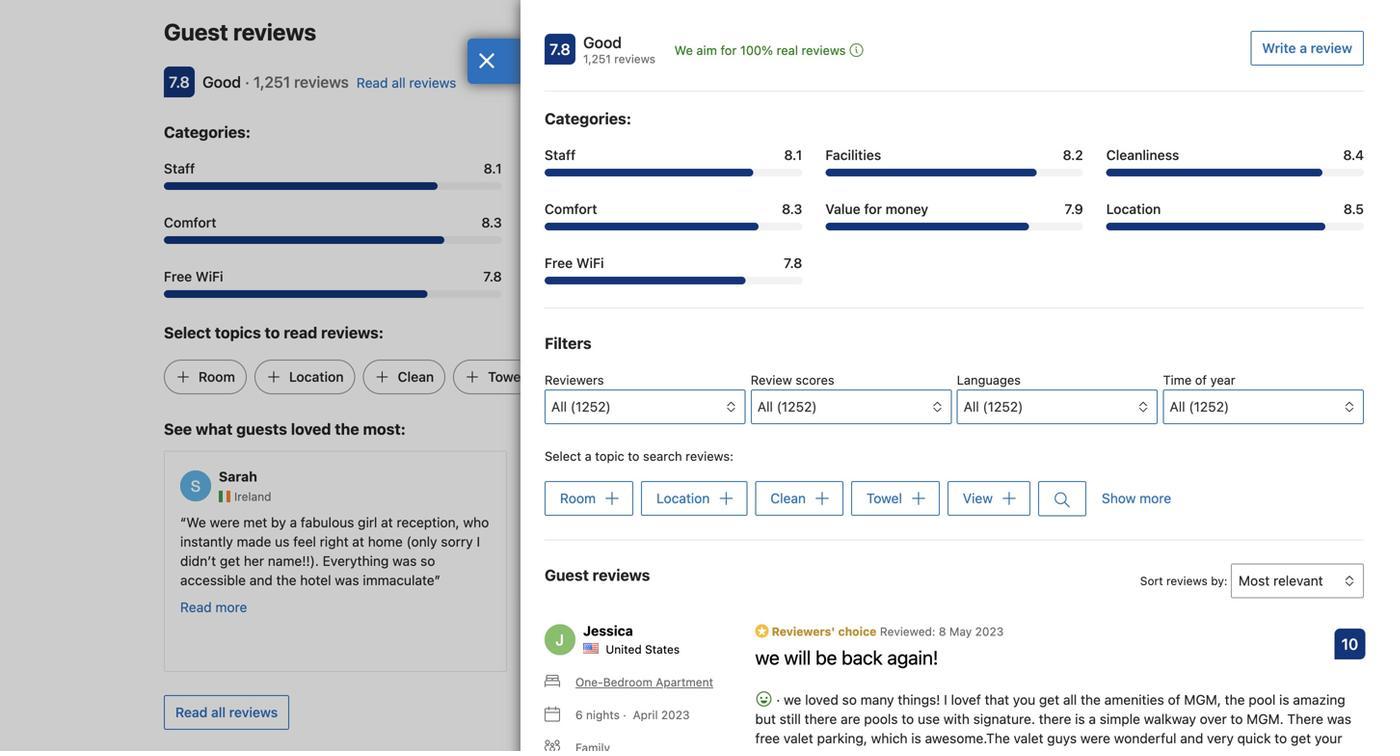 Task type: vqa. For each thing, say whether or not it's contained in the screenshot.


Task type: locate. For each thing, give the bounding box(es) containing it.
topic
[[595, 449, 624, 463]]

location 8.5 meter
[[1107, 223, 1364, 230]]

with
[[944, 711, 970, 727], [1146, 749, 1172, 751]]

select left topics
[[164, 323, 211, 342]]

ireland
[[234, 490, 271, 503]]

0 vertical spatial read
[[357, 75, 388, 90]]

(1252) for review scores
[[777, 399, 817, 415]]

2 " from the left
[[539, 514, 545, 530]]

show
[[1102, 490, 1136, 506]]

2 really from the left
[[675, 572, 708, 588]]

i left lovef
[[944, 692, 948, 708]]

year
[[1211, 373, 1236, 387]]

get left her
[[220, 553, 240, 569]]

comfort 8.3 meter
[[545, 223, 802, 230], [164, 236, 502, 244]]

languages
[[957, 373, 1021, 387]]

in right 'kitchen' on the right bottom
[[932, 749, 943, 751]]

" up the throughout
[[539, 514, 545, 530]]

1 horizontal spatial ·
[[623, 708, 627, 721]]

1 vertical spatial read all reviews
[[175, 704, 278, 720]]

of up the walkway
[[1168, 692, 1181, 708]]

select up louise
[[545, 449, 581, 463]]

0 horizontal spatial were
[[210, 514, 240, 530]]

gave
[[584, 553, 614, 569]]

categories: down the good 1,251 reviews
[[545, 109, 632, 128]]

to right topic
[[628, 449, 640, 463]]

wifi up 'filters'
[[576, 255, 604, 271]]

review categories element down good · 1,251 reviews
[[164, 120, 251, 144]]

select
[[164, 323, 211, 342], [545, 449, 581, 463]]

reviews: right 'search'
[[686, 449, 734, 463]]

so
[[420, 553, 435, 569], [842, 692, 857, 708]]

1 " from the left
[[180, 514, 186, 530]]

amazing up emailed
[[699, 514, 752, 530]]

1 horizontal spatial valet
[[1014, 730, 1044, 746]]

1 horizontal spatial reviews:
[[686, 449, 734, 463]]

united
[[593, 490, 629, 503], [606, 642, 642, 656]]

4 all (1252) button from the left
[[1163, 390, 1364, 424]]

were
[[210, 514, 240, 530], [1081, 730, 1111, 746]]

sarah
[[219, 469, 257, 485]]

all (1252) down reviewers
[[551, 399, 611, 415]]

there down still
[[782, 749, 818, 751]]

at up "everything"
[[352, 534, 364, 549]]

1 horizontal spatial "
[[539, 514, 545, 530]]

reviewed: 8 may 2023
[[880, 625, 1004, 638]]

so down '(only'
[[420, 553, 435, 569]]

4 all from the left
[[1170, 399, 1185, 415]]

1 vertical spatial towel
[[867, 490, 902, 506]]

categories: for review categories element related to staff 8.1 meter corresponding to the left comfort 8.3 meter
[[164, 123, 251, 141]]

is right pool
[[1280, 692, 1290, 708]]

1 vertical spatial get
[[1039, 692, 1060, 708]]

guest reviews up good · 1,251 reviews
[[164, 18, 316, 45]]

free wifi
[[545, 255, 604, 271], [164, 268, 223, 284]]

0 horizontal spatial we
[[755, 646, 780, 668]]

strip
[[1023, 553, 1060, 569]]

free wifi 7.8 meter for right comfort 8.3 meter
[[545, 277, 802, 284]]

more right the show
[[1140, 490, 1172, 506]]

read inside button
[[180, 599, 212, 615]]

1 horizontal spatial in
[[932, 749, 943, 751]]

we up still
[[784, 692, 802, 708]]

are
[[841, 711, 860, 727]]

this is a carousel with rotating slides. it displays featured reviews of the property. use next and previous buttons to navigate. region
[[148, 443, 1240, 680]]

" for " clean rooms great location in the central of  the strip available buffe for 27$
[[898, 514, 903, 530]]

select for select topics to read reviews:
[[164, 323, 211, 342]]

1 horizontal spatial guest
[[545, 566, 589, 584]]

at
[[381, 514, 393, 530], [352, 534, 364, 549]]

1 vertical spatial 2023
[[661, 708, 690, 721]]

(only
[[406, 534, 437, 549]]

nights
[[586, 708, 620, 721]]

0 vertical spatial in
[[806, 534, 817, 549]]

view down 'filters'
[[579, 369, 609, 385]]

clean
[[398, 369, 434, 385], [771, 490, 806, 506], [903, 514, 939, 530]]

2 vertical spatial read
[[175, 704, 208, 720]]

the
[[545, 514, 569, 530]]

1 vertical spatial comfort 8.3 meter
[[164, 236, 502, 244]]

scored 7.8 element left the good 1,251 reviews
[[545, 34, 576, 65]]

were inside '" we were met by a fabulous girl at reception, who instantly made us feel right at home (only sorry i didn't get her name!!). everything was so accessible and the hotel was immaculate'
[[210, 514, 240, 530]]

all (1252) button for reviewers
[[545, 390, 746, 424]]

there up your
[[1288, 711, 1324, 727]]

scored 10 element
[[1335, 628, 1366, 659]]

one-bedroom apartment link
[[545, 673, 713, 691]]

1 horizontal spatial view
[[963, 490, 993, 506]]

" inside '" we were met by a fabulous girl at reception, who instantly made us feel right at home (only sorry i didn't get her name!!). everything was so accessible and the hotel was immaculate'
[[180, 514, 186, 530]]

3 " from the left
[[898, 514, 903, 530]]

view down itskovich
[[963, 490, 993, 506]]

all down time
[[1170, 399, 1185, 415]]

categories:
[[545, 109, 632, 128], [164, 123, 251, 141]]

wonderful
[[1114, 730, 1177, 746]]

show more
[[1102, 490, 1172, 506]]

1 horizontal spatial comfort
[[545, 201, 597, 217]]

reviewed:
[[880, 625, 936, 638]]

write a review
[[1262, 40, 1353, 56]]

2 all (1252) button from the left
[[751, 390, 952, 424]]

1 horizontal spatial 8.1
[[784, 147, 802, 163]]

guest reviews element
[[164, 16, 1099, 47]]

" inside " clean rooms great location in the central of  the strip available buffe for 27$
[[898, 514, 903, 530]]

was up the they
[[671, 514, 696, 530]]

get
[[220, 553, 240, 569], [1039, 692, 1060, 708], [1291, 730, 1311, 746]]

rated good element for 1,251
[[583, 31, 656, 54]]

of inside filter reviews region
[[1195, 373, 1207, 387]]

6 nights · april 2023
[[576, 708, 690, 721]]

free wifi up 'filters'
[[545, 255, 604, 271]]

review
[[751, 373, 792, 387]]

1 horizontal spatial of
[[1168, 692, 1181, 708]]

wouldn't
[[700, 553, 755, 569]]

valet down signature.
[[1014, 730, 1044, 746]]

we will be back again!
[[755, 646, 939, 668]]

read inside 'button'
[[175, 704, 208, 720]]

2 all from the left
[[758, 399, 773, 415]]

we for will
[[755, 646, 780, 668]]

guest reviews down the throughout
[[545, 566, 650, 584]]

be
[[816, 646, 837, 668]]

rated good element
[[583, 31, 656, 54], [202, 73, 241, 91]]

0 vertical spatial guest
[[164, 18, 228, 45]]

comfort
[[545, 201, 597, 217], [164, 214, 217, 230]]

1 horizontal spatial read all reviews
[[357, 75, 456, 90]]

what
[[196, 420, 233, 438]]

reviews
[[233, 18, 316, 45], [802, 43, 846, 57], [614, 52, 656, 66], [294, 73, 349, 91], [409, 75, 456, 90], [593, 566, 650, 584], [1167, 574, 1208, 587], [229, 704, 278, 720]]

for inside " clean rooms great location in the central of  the strip available buffe for 27$
[[993, 572, 1010, 588]]

"
[[435, 572, 441, 588]]

0 horizontal spatial get
[[220, 553, 240, 569]]

cleanliness up 'cleanliness 8.4' meter
[[1107, 147, 1179, 163]]

1 all (1252) button from the left
[[545, 390, 746, 424]]

review categories element for staff 8.1 meter corresponding to the left comfort 8.3 meter
[[164, 120, 251, 144]]

united inside this is a carousel with rotating slides. it displays featured reviews of the property. use next and previous buttons to navigate. region
[[593, 490, 629, 503]]

10
[[1342, 635, 1359, 653]]

1 horizontal spatial we
[[784, 692, 802, 708]]

and down her
[[250, 572, 273, 588]]

1 horizontal spatial there
[[1039, 711, 1072, 727]]

location
[[1107, 201, 1161, 217], [886, 214, 941, 230], [289, 369, 344, 385], [657, 490, 710, 506]]

all (1252) button up select a topic to search reviews:
[[545, 390, 746, 424]]

3 all (1252) from the left
[[964, 399, 1023, 415]]

loved inside 'we loved so many things! i lovef that you get all the amenities of mgm, the pool is amazing but still there are pools to use with signature. there is a simple walkway over to mgm. there was free valet parking, which is awesome.the valet guys were wonderful and very quick to get your car. there was a full kitchen in our room that was fully stocked with dishes, and pans for cooki'
[[805, 692, 839, 708]]

to left the use
[[902, 711, 914, 727]]

a left simple
[[1089, 711, 1096, 727]]

all (1252) button down languages
[[957, 390, 1158, 424]]

things!
[[898, 692, 940, 708]]

" up instantly
[[180, 514, 186, 530]]

2 vertical spatial is
[[911, 730, 922, 746]]

3 all from the left
[[964, 399, 979, 415]]

met
[[243, 514, 267, 530]]

all (1252) down languages
[[964, 399, 1023, 415]]

we for loved
[[784, 692, 802, 708]]

made
[[237, 534, 271, 549]]

·
[[245, 73, 250, 91], [773, 692, 784, 708], [623, 708, 627, 721]]

all down languages
[[964, 399, 979, 415]]

clean up most:
[[398, 369, 434, 385]]

1 there from the left
[[805, 711, 837, 727]]

swift
[[617, 553, 647, 569]]

1 vertical spatial so
[[842, 692, 857, 708]]

2 all (1252) from the left
[[758, 399, 817, 415]]

clean up great
[[903, 514, 939, 530]]

staff 8.1 meter
[[545, 169, 802, 176], [164, 182, 502, 190]]

1 all (1252) from the left
[[551, 399, 611, 415]]

get right you
[[1039, 692, 1060, 708]]

room down topics
[[199, 369, 235, 385]]

valet
[[784, 730, 814, 746], [1014, 730, 1044, 746]]

2 (1252) from the left
[[777, 399, 817, 415]]

amazing up your
[[1293, 692, 1346, 708]]

2 horizontal spatial of
[[1195, 373, 1207, 387]]

scored 7.8 element for good · 1,251 reviews
[[164, 66, 195, 97]]

1 horizontal spatial really
[[675, 572, 708, 588]]

good
[[583, 33, 622, 52], [202, 73, 241, 91]]

and up the check
[[755, 514, 779, 530]]

a inside button
[[1300, 40, 1307, 56]]

0 horizontal spatial value
[[525, 214, 560, 230]]

get left your
[[1291, 730, 1311, 746]]

1 horizontal spatial more
[[1140, 490, 1172, 506]]

the inside '" we were met by a fabulous girl at reception, who instantly made us feel right at home (only sorry i didn't get her name!!). everything was so accessible and the hotel was immaculate'
[[276, 572, 296, 588]]

is up guys
[[1075, 711, 1085, 727]]

(1252) for reviewers
[[571, 399, 611, 415]]

in right the check
[[806, 534, 817, 549]]

see what guests loved the most:
[[164, 420, 406, 438]]

" clean rooms great location in the central of  the strip available buffe for 27$
[[898, 514, 1060, 588]]

2 there from the left
[[1039, 711, 1072, 727]]

1 vertical spatial good
[[202, 73, 241, 91]]

good 1,251 reviews
[[583, 33, 656, 66]]

in inside 'we loved so many things! i lovef that you get all the amenities of mgm, the pool is amazing but still there are pools to use with signature. there is a simple walkway over to mgm. there was free valet parking, which is awesome.the valet guys were wonderful and very quick to get your car. there was a full kitchen in our room that was fully stocked with dishes, and pans for cooki'
[[932, 749, 943, 751]]

a right by
[[290, 514, 297, 530]]

we inside 'we loved so many things! i lovef that you get all the amenities of mgm, the pool is amazing but still there are pools to use with signature. there is a simple walkway over to mgm. there was free valet parking, which is awesome.the valet guys were wonderful and very quick to get your car. there was a full kitchen in our room that was fully stocked with dishes, and pans for cooki'
[[784, 692, 802, 708]]

staff
[[545, 147, 576, 163], [164, 160, 195, 176]]

read for read more button
[[180, 599, 212, 615]]

so inside 'we loved so many things! i lovef that you get all the amenities of mgm, the pool is amazing but still there are pools to use with signature. there is a simple walkway over to mgm. there was free valet parking, which is awesome.the valet guys were wonderful and very quick to get your car. there was a full kitchen in our room that was fully stocked with dishes, and pans for cooki'
[[842, 692, 857, 708]]

0 vertical spatial good
[[583, 33, 622, 52]]

loved down be at the bottom
[[805, 692, 839, 708]]

1 vertical spatial rated good element
[[202, 73, 241, 91]]

more for read more
[[215, 599, 247, 615]]

0 horizontal spatial 1,251
[[253, 73, 290, 91]]

walkway
[[1144, 711, 1196, 727]]

0 horizontal spatial read all reviews
[[175, 704, 278, 720]]

were up fully
[[1081, 730, 1111, 746]]

2023
[[975, 625, 1004, 638], [661, 708, 690, 721]]

(1252) for time of year
[[1189, 399, 1229, 415]]

staff 8.1 meter for the left comfort 8.3 meter
[[164, 182, 502, 190]]

were inside 'we loved so many things! i lovef that you get all the amenities of mgm, the pool is amazing but still there are pools to use with signature. there is a simple walkway over to mgm. there was free valet parking, which is awesome.the valet guys were wonderful and very quick to get your car. there was a full kitchen in our room that was fully stocked with dishes, and pans for cooki'
[[1081, 730, 1111, 746]]

scored 7.8 element
[[545, 34, 576, 65], [164, 66, 195, 97]]

1 horizontal spatial clean
[[771, 490, 806, 506]]

of up buffe
[[983, 553, 995, 569]]

all (1252) button for review scores
[[751, 390, 952, 424]]

that
[[985, 692, 1010, 708], [1007, 749, 1031, 751]]

good inside the good 1,251 reviews
[[583, 33, 622, 52]]

at up the home
[[381, 514, 393, 530]]

reviews inside 'button'
[[229, 704, 278, 720]]

review categories element down the good 1,251 reviews
[[545, 107, 632, 130]]

3 (1252) from the left
[[983, 399, 1023, 415]]

who
[[463, 514, 489, 530]]

very
[[1207, 730, 1234, 746]]

for inside button
[[721, 43, 737, 57]]

free wifi 7.8 meter for the left comfort 8.3 meter
[[164, 290, 502, 298]]

to right over
[[1231, 711, 1243, 727]]

all (1252) down review scores at the right
[[758, 399, 817, 415]]

search
[[643, 449, 682, 463]]

there up parking,
[[805, 711, 837, 727]]

2 vertical spatial get
[[1291, 730, 1311, 746]]

1 vertical spatial at
[[352, 534, 364, 549]]

a right write
[[1300, 40, 1307, 56]]

2 horizontal spatial all
[[1063, 692, 1077, 708]]

read for read all reviews 'button'
[[175, 704, 208, 720]]

replies.
[[651, 553, 696, 569]]

1 vertical spatial our
[[947, 749, 967, 751]]

of left year
[[1195, 373, 1207, 387]]

1 horizontal spatial were
[[1081, 730, 1111, 746]]

all for review scores
[[758, 399, 773, 415]]

a inside '" we were met by a fabulous girl at reception, who instantly made us feel right at home (only sorry i didn't get her name!!). everything was so accessible and the hotel was immaculate'
[[290, 514, 297, 530]]

write
[[1262, 40, 1296, 56]]

1 vertical spatial free wifi 7.8 meter
[[164, 290, 502, 298]]

we
[[675, 43, 693, 57], [186, 514, 206, 530]]

1 vertical spatial united
[[606, 642, 642, 656]]

review categories element
[[545, 107, 632, 130], [164, 120, 251, 144]]

united down louise
[[593, 490, 629, 503]]

1 vertical spatial scored 7.8 element
[[164, 66, 195, 97]]

0 horizontal spatial ·
[[245, 73, 250, 91]]

1 vertical spatial select
[[545, 449, 581, 463]]

with down lovef
[[944, 711, 970, 727]]

1 horizontal spatial 8.4
[[1343, 147, 1364, 163]]

" inside "" the communication was amazing and throughout our stay they emailed to check in and always gave swift replies. wouldn't hesitate to book again and really really impressed."
[[539, 514, 545, 530]]

valet down still
[[784, 730, 814, 746]]

0 horizontal spatial value for money
[[525, 214, 628, 230]]

2023 right april
[[661, 708, 690, 721]]

1 horizontal spatial select
[[545, 449, 581, 463]]

view
[[579, 369, 609, 385], [963, 490, 993, 506]]

quick
[[1238, 730, 1271, 746]]

1 vertical spatial loved
[[805, 692, 839, 708]]

all inside 'we loved so many things! i lovef that you get all the amenities of mgm, the pool is amazing but still there are pools to use with signature. there is a simple walkway over to mgm. there was free valet parking, which is awesome.the valet guys were wonderful and very quick to get your car. there was a full kitchen in our room that was fully stocked with dishes, and pans for cooki'
[[1063, 692, 1077, 708]]

review
[[1311, 40, 1353, 56]]

0 horizontal spatial free
[[164, 268, 192, 284]]

0 horizontal spatial rated good element
[[202, 73, 241, 91]]

7.8
[[550, 40, 571, 58], [169, 73, 190, 91], [784, 255, 802, 271], [483, 268, 502, 284]]

0 horizontal spatial staff 8.1 meter
[[164, 182, 502, 190]]

all for reviewers
[[551, 399, 567, 415]]

1 vertical spatial reviews:
[[686, 449, 734, 463]]

scores
[[796, 373, 835, 387]]

1 vertical spatial more
[[215, 599, 247, 615]]

room
[[199, 369, 235, 385], [560, 490, 596, 506]]

were down the ireland icon
[[210, 514, 240, 530]]

a left topic
[[585, 449, 592, 463]]

more down accessible
[[215, 599, 247, 615]]

0 horizontal spatial all
[[211, 704, 226, 720]]

fabulous
[[301, 514, 354, 530]]

loved right guests
[[291, 420, 331, 438]]

4 (1252) from the left
[[1189, 399, 1229, 415]]

more inside show more button
[[1140, 490, 1172, 506]]

0 vertical spatial loved
[[291, 420, 331, 438]]

the down name!!).
[[276, 572, 296, 588]]

2 horizontal spatial "
[[898, 514, 903, 530]]

2 vertical spatial of
[[1168, 692, 1181, 708]]

categories: down good · 1,251 reviews
[[164, 123, 251, 141]]

we left 'will'
[[755, 646, 780, 668]]

free wifi 7.8 meter
[[545, 277, 802, 284], [164, 290, 502, 298]]

more inside read more button
[[215, 599, 247, 615]]

and inside '" we were met by a fabulous girl at reception, who instantly made us feel right at home (only sorry i didn't get her name!!). everything was so accessible and the hotel was immaculate'
[[250, 572, 273, 588]]

with down wonderful
[[1146, 749, 1172, 751]]

categories: for review categories element for right comfort 8.3 meter staff 8.1 meter
[[545, 109, 632, 128]]

0 vertical spatial so
[[420, 553, 435, 569]]

0 horizontal spatial wifi
[[196, 268, 223, 284]]

the right "in" on the right of the page
[[912, 553, 933, 569]]

all (1252) button down scores
[[751, 390, 952, 424]]

see
[[164, 420, 192, 438]]

all down review
[[758, 399, 773, 415]]

4 all (1252) from the left
[[1170, 399, 1229, 415]]

reviews: right read
[[321, 323, 384, 342]]

there
[[805, 711, 837, 727], [1039, 711, 1072, 727]]

0 horizontal spatial scored 7.8 element
[[164, 66, 195, 97]]

more for show more
[[1140, 490, 1172, 506]]

select for select a topic to search reviews:
[[545, 449, 581, 463]]

0 vertical spatial ·
[[245, 73, 250, 91]]

all down reviewers
[[551, 399, 567, 415]]

wifi up topics
[[196, 268, 223, 284]]

1 horizontal spatial get
[[1039, 692, 1060, 708]]

0 vertical spatial select
[[164, 323, 211, 342]]

staff for staff 8.1 meter corresponding to the left comfort 8.3 meter
[[164, 160, 195, 176]]

write a review button
[[1251, 31, 1364, 66]]

name!!).
[[268, 553, 319, 569]]

that right room
[[1007, 749, 1031, 751]]

1 (1252) from the left
[[571, 399, 611, 415]]

0 horizontal spatial i
[[477, 534, 480, 549]]

all (1252) for review scores
[[758, 399, 817, 415]]

mgm.
[[1247, 711, 1284, 727]]

1 horizontal spatial wifi
[[576, 255, 604, 271]]

2 horizontal spatial ·
[[773, 692, 784, 708]]

0 horizontal spatial our
[[612, 534, 632, 549]]

filter reviews region
[[545, 332, 1364, 424]]

0 horizontal spatial 8.1
[[484, 160, 502, 176]]

3 all (1252) button from the left
[[957, 390, 1158, 424]]

1 vertical spatial ·
[[773, 692, 784, 708]]

0 vertical spatial guest reviews
[[164, 18, 316, 45]]

our down communication
[[612, 534, 632, 549]]

is up 'kitchen' on the right bottom
[[911, 730, 922, 746]]

1 vertical spatial we
[[784, 692, 802, 708]]

loved
[[291, 420, 331, 438], [805, 692, 839, 708]]

1 all from the left
[[551, 399, 567, 415]]

united kingdom
[[593, 490, 680, 503]]

i inside 'we loved so many things! i lovef that you get all the amenities of mgm, the pool is amazing but still there are pools to use with signature. there is a simple walkway over to mgm. there was free valet parking, which is awesome.the valet guys were wonderful and very quick to get your car. there was a full kitchen in our room that was fully stocked with dishes, and pans for cooki'
[[944, 692, 948, 708]]

room down louise
[[560, 490, 596, 506]]

our down awesome.the
[[947, 749, 967, 751]]

most:
[[363, 420, 406, 438]]

close image
[[478, 53, 496, 68]]

so up are
[[842, 692, 857, 708]]

that up signature.
[[985, 692, 1010, 708]]

1 vertical spatial guest reviews
[[545, 566, 650, 584]]

0 horizontal spatial view
[[579, 369, 609, 385]]

there
[[1288, 711, 1324, 727], [782, 749, 818, 751]]

i down who
[[477, 534, 480, 549]]

was down "everything"
[[335, 572, 359, 588]]

united states
[[606, 642, 680, 656]]

amazing inside 'we loved so many things! i lovef that you get all the amenities of mgm, the pool is amazing but still there are pools to use with signature. there is a simple walkway over to mgm. there was free valet parking, which is awesome.the valet guys were wonderful and very quick to get your car. there was a full kitchen in our room that was fully stocked with dishes, and pans for cooki'
[[1293, 692, 1346, 708]]

1 vertical spatial clean
[[771, 490, 806, 506]]

good for 1,251
[[583, 33, 622, 52]]

free wifi up topics
[[164, 268, 223, 284]]

the left pool
[[1225, 692, 1245, 708]]

didn't
[[180, 553, 216, 569]]

towel up great
[[867, 490, 902, 506]]

2023 right may
[[975, 625, 1004, 638]]

(1252) down reviewers
[[571, 399, 611, 415]]

8.1 for right comfort 8.3 meter
[[784, 147, 802, 163]]



Task type: describe. For each thing, give the bounding box(es) containing it.
2 valet from the left
[[1014, 730, 1044, 746]]

0 horizontal spatial free wifi
[[164, 268, 223, 284]]

27$
[[1014, 572, 1038, 588]]

the left most:
[[335, 420, 359, 438]]

0 horizontal spatial loved
[[291, 420, 331, 438]]

to left read
[[265, 323, 280, 342]]

to left the check
[[749, 534, 761, 549]]

0 vertical spatial that
[[985, 692, 1010, 708]]

" we were met by a fabulous girl at reception, who instantly made us feel right at home (only sorry i didn't get her name!!). everything was so accessible and the hotel was immaculate
[[180, 514, 489, 588]]

0 vertical spatial with
[[944, 711, 970, 727]]

1 horizontal spatial 7.9
[[1065, 201, 1083, 217]]

all (1252) for time of year
[[1170, 399, 1229, 415]]

1 horizontal spatial 8.2
[[1063, 147, 1083, 163]]

good · 1,251 reviews
[[202, 73, 349, 91]]

we loved so many things! i lovef that you get all the amenities of mgm, the pool is amazing but still there are pools to use with signature. there is a simple walkway over to mgm. there was free valet parking, which is awesome.the valet guys were wonderful and very quick to get your car. there was a full kitchen in our room that was fully stocked with dishes, and pans for cooki
[[755, 692, 1358, 751]]

car.
[[755, 749, 778, 751]]

lovef
[[951, 692, 981, 708]]

scored 7.8 element for good 1,251 reviews
[[545, 34, 576, 65]]

0 vertical spatial view
[[579, 369, 609, 385]]

jessica
[[583, 623, 633, 639]]

may
[[950, 625, 972, 638]]

they
[[665, 534, 693, 549]]

signature.
[[973, 711, 1035, 727]]

and down very
[[1224, 749, 1247, 751]]

back
[[842, 646, 883, 668]]

1 horizontal spatial all
[[392, 75, 406, 90]]

1 horizontal spatial cleanliness
[[1107, 147, 1179, 163]]

parking,
[[817, 730, 868, 746]]

0 vertical spatial 2023
[[975, 625, 1004, 638]]

0 horizontal spatial 2023
[[661, 708, 690, 721]]

0 horizontal spatial comfort 8.3 meter
[[164, 236, 502, 244]]

pans
[[1250, 749, 1281, 751]]

1 really from the left
[[638, 572, 671, 588]]

hotel
[[300, 572, 331, 588]]

reception,
[[397, 514, 460, 530]]

6
[[576, 708, 583, 721]]

home
[[368, 534, 403, 549]]

united for united states
[[606, 642, 642, 656]]

so inside '" we were met by a fabulous girl at reception, who instantly made us feel right at home (only sorry i didn't get her name!!). everything was so accessible and the hotel was immaculate'
[[420, 553, 435, 569]]

0 horizontal spatial at
[[352, 534, 364, 549]]

0 vertical spatial towel
[[488, 369, 525, 385]]

we inside the "we aim for 100% real reviews" button
[[675, 43, 693, 57]]

real
[[777, 43, 798, 57]]

1 horizontal spatial free wifi
[[545, 255, 604, 271]]

1 horizontal spatial 8.3
[[782, 201, 802, 217]]

1 horizontal spatial value for money
[[826, 201, 929, 217]]

her
[[244, 553, 264, 569]]

0 horizontal spatial 8.5
[[1204, 214, 1224, 230]]

0 horizontal spatial clean
[[398, 369, 434, 385]]

your
[[1315, 730, 1343, 746]]

one-
[[576, 675, 603, 689]]

our inside 'we loved so many things! i lovef that you get all the amenities of mgm, the pool is amazing but still there are pools to use with signature. there is a simple walkway over to mgm. there was free valet parking, which is awesome.the valet guys were wonderful and very quick to get your car. there was a full kitchen in our room that was fully stocked with dishes, and pans for cooki'
[[947, 749, 967, 751]]

which
[[871, 730, 908, 746]]

apartment
[[656, 675, 713, 689]]

a down parking,
[[850, 749, 857, 751]]

staff for right comfort 8.3 meter staff 8.1 meter
[[545, 147, 576, 163]]

buffe
[[956, 572, 989, 588]]

read more
[[180, 599, 247, 615]]

cleanliness 8.4 meter
[[1107, 169, 1364, 176]]

great
[[898, 534, 932, 549]]

by
[[271, 514, 286, 530]]

but
[[755, 711, 776, 727]]

united for united kingdom
[[593, 490, 629, 503]]

itskovich
[[936, 469, 996, 485]]

available
[[898, 572, 953, 588]]

read all reviews button
[[164, 695, 289, 730]]

sort reviews by:
[[1140, 574, 1228, 587]]

2 horizontal spatial get
[[1291, 730, 1311, 746]]

0 horizontal spatial guest reviews
[[164, 18, 316, 45]]

read
[[284, 323, 317, 342]]

immaculate
[[363, 572, 435, 588]]

and up dishes,
[[1180, 730, 1204, 746]]

1 horizontal spatial with
[[1146, 749, 1172, 751]]

communication
[[572, 514, 668, 530]]

0 horizontal spatial money
[[585, 214, 628, 230]]

1 horizontal spatial room
[[560, 490, 596, 506]]

facilities 8.2 meter
[[826, 169, 1083, 176]]

and right the check
[[820, 534, 843, 549]]

0 horizontal spatial guest
[[164, 18, 228, 45]]

pools
[[864, 711, 898, 727]]

1 horizontal spatial comfort 8.3 meter
[[545, 223, 802, 230]]

select a topic to search reviews:
[[545, 449, 734, 463]]

pool
[[1249, 692, 1276, 708]]

" for " the communication was amazing and throughout our stay they emailed to check in and always gave swift replies. wouldn't hesitate to book again and really really impressed.
[[539, 514, 545, 530]]

all (1252) for languages
[[964, 399, 1023, 415]]

" for " we were met by a fabulous girl at reception, who instantly made us feel right at home (only sorry i didn't get her name!!). everything was so accessible and the hotel was immaculate
[[180, 514, 186, 530]]

i inside '" we were met by a fabulous girl at reception, who instantly made us feel right at home (only sorry i didn't get her name!!). everything was so accessible and the hotel was immaculate'
[[477, 534, 480, 549]]

amenities
[[1105, 692, 1164, 708]]

right
[[320, 534, 349, 549]]

united kingdom image
[[578, 491, 589, 502]]

get inside '" we were met by a fabulous girl at reception, who instantly made us feel right at home (only sorry i didn't get her name!!). everything was so accessible and the hotel was immaculate'
[[220, 553, 240, 569]]

0 vertical spatial read all reviews
[[357, 75, 456, 90]]

over
[[1200, 711, 1227, 727]]

0 horizontal spatial comfort
[[164, 214, 217, 230]]

1 vertical spatial is
[[1075, 711, 1085, 727]]

1 horizontal spatial free
[[545, 255, 573, 271]]

reviews inside button
[[802, 43, 846, 57]]

bedroom
[[603, 675, 653, 689]]

rated good element for ·
[[202, 73, 241, 91]]

sorry
[[441, 534, 473, 549]]

again
[[574, 572, 607, 588]]

all (1252) for reviewers
[[551, 399, 611, 415]]

0 horizontal spatial 7.9
[[845, 214, 863, 230]]

we aim for 100% real reviews
[[675, 43, 846, 57]]

in
[[898, 553, 909, 569]]

good for ·
[[202, 73, 241, 91]]

you
[[1013, 692, 1036, 708]]

review scores
[[751, 373, 835, 387]]

8
[[939, 625, 946, 638]]

0 horizontal spatial 8.2
[[843, 160, 863, 176]]

staff 8.1 meter for right comfort 8.3 meter
[[545, 169, 802, 176]]

our inside "" the communication was amazing and throughout our stay they emailed to check in and always gave swift replies. wouldn't hesitate to book again and really really impressed."
[[612, 534, 632, 549]]

reviews inside the good 1,251 reviews
[[614, 52, 656, 66]]

all (1252) button for time of year
[[1163, 390, 1364, 424]]

the up 27$ in the right bottom of the page
[[999, 553, 1019, 569]]

0 horizontal spatial 8.4
[[1204, 160, 1224, 176]]

was inside "" the communication was amazing and throughout our stay they emailed to check in and always gave swift replies. wouldn't hesitate to book again and really really impressed."
[[671, 514, 696, 530]]

in inside "" the communication was amazing and throughout our stay they emailed to check in and always gave swift replies. wouldn't hesitate to book again and really really impressed."
[[806, 534, 817, 549]]

0 vertical spatial at
[[381, 514, 393, 530]]

kingdom
[[632, 490, 680, 503]]

0 horizontal spatial there
[[782, 749, 818, 751]]

0 horizontal spatial facilities
[[525, 160, 581, 176]]

hesitate
[[759, 553, 809, 569]]

100%
[[740, 43, 773, 57]]

was up your
[[1327, 711, 1352, 727]]

2 horizontal spatial is
[[1280, 692, 1290, 708]]

full
[[860, 749, 880, 751]]

guests
[[236, 420, 287, 438]]

amazing inside "" the communication was amazing and throughout our stay they emailed to check in and always gave swift replies. wouldn't hesitate to book again and really really impressed."
[[699, 514, 752, 530]]

clean inside " clean rooms great location in the central of  the strip available buffe for 27$
[[903, 514, 939, 530]]

use
[[918, 711, 940, 727]]

1 vertical spatial that
[[1007, 749, 1031, 751]]

0 vertical spatial there
[[1288, 711, 1324, 727]]

time
[[1163, 373, 1192, 387]]

all for time of year
[[1170, 399, 1185, 415]]

the up simple
[[1081, 692, 1101, 708]]

many
[[861, 692, 894, 708]]

we aim for 100% real reviews button
[[675, 40, 863, 60]]

ireland image
[[219, 491, 230, 502]]

0 horizontal spatial cleanliness
[[886, 160, 959, 176]]

sort
[[1140, 574, 1163, 587]]

instantly
[[180, 534, 233, 549]]

free
[[755, 730, 780, 746]]

for inside 'we loved so many things! i lovef that you get all the amenities of mgm, the pool is amazing but still there are pools to use with signature. there is a simple walkway over to mgm. there was free valet parking, which is awesome.the valet guys were wonderful and very quick to get your car. there was a full kitchen in our room that was fully stocked with dishes, and pans for cooki'
[[1284, 749, 1301, 751]]

(1252) for languages
[[983, 399, 1023, 415]]

2 vertical spatial ·
[[623, 708, 627, 721]]

1 valet from the left
[[784, 730, 814, 746]]

1 horizontal spatial facilities
[[826, 147, 881, 163]]

review categories element for right comfort 8.3 meter staff 8.1 meter
[[545, 107, 632, 130]]

by:
[[1211, 574, 1228, 587]]

value for money 7.9 meter
[[826, 223, 1083, 230]]

to up pans
[[1275, 730, 1287, 746]]

mgm,
[[1184, 692, 1221, 708]]

1 horizontal spatial money
[[886, 201, 929, 217]]

israel image
[[936, 491, 948, 502]]

of inside 'we loved so many things! i lovef that you get all the amenities of mgm, the pool is amazing but still there are pools to use with signature. there is a simple walkway over to mgm. there was free valet parking, which is awesome.the valet guys were wonderful and very quick to get your car. there was a full kitchen in our room that was fully stocked with dishes, and pans for cooki'
[[1168, 692, 1181, 708]]

central
[[936, 553, 979, 569]]

reviewers
[[545, 373, 604, 387]]

one-bedroom apartment
[[576, 675, 713, 689]]

us
[[275, 534, 290, 549]]

0 vertical spatial room
[[199, 369, 235, 385]]

1 vertical spatial view
[[963, 490, 993, 506]]

1,251 inside the good 1,251 reviews
[[583, 52, 611, 66]]

to right hesitate
[[812, 553, 825, 569]]

emailed
[[696, 534, 745, 549]]

all (1252) button for languages
[[957, 390, 1158, 424]]

all for languages
[[964, 399, 979, 415]]

check
[[765, 534, 802, 549]]

1 horizontal spatial guest reviews
[[545, 566, 650, 584]]

filters
[[545, 334, 592, 352]]

1 horizontal spatial 8.5
[[1344, 201, 1364, 217]]

we inside '" we were met by a fabulous girl at reception, who instantly made us feel right at home (only sorry i didn't get her name!!). everything was so accessible and the hotel was immaculate'
[[186, 514, 206, 530]]

0 horizontal spatial 8.3
[[481, 214, 502, 230]]

was up immaculate at the bottom left of the page
[[393, 553, 417, 569]]

was down guys
[[1035, 749, 1059, 751]]

will
[[784, 646, 811, 668]]

of inside " clean rooms great location in the central of  the strip available buffe for 27$
[[983, 553, 995, 569]]

0 horizontal spatial reviews:
[[321, 323, 384, 342]]

1 horizontal spatial value
[[826, 201, 861, 217]]

was down parking,
[[822, 749, 846, 751]]

read all reviews inside 'button'
[[175, 704, 278, 720]]

guys
[[1047, 730, 1077, 746]]

all inside 'button'
[[211, 704, 226, 720]]

aim
[[697, 43, 717, 57]]

8.1 for the left comfort 8.3 meter
[[484, 160, 502, 176]]

" the communication was amazing and throughout our stay they emailed to check in and always gave swift replies. wouldn't hesitate to book again and really really impressed.
[[539, 514, 843, 588]]

and down "swift"
[[611, 572, 634, 588]]



